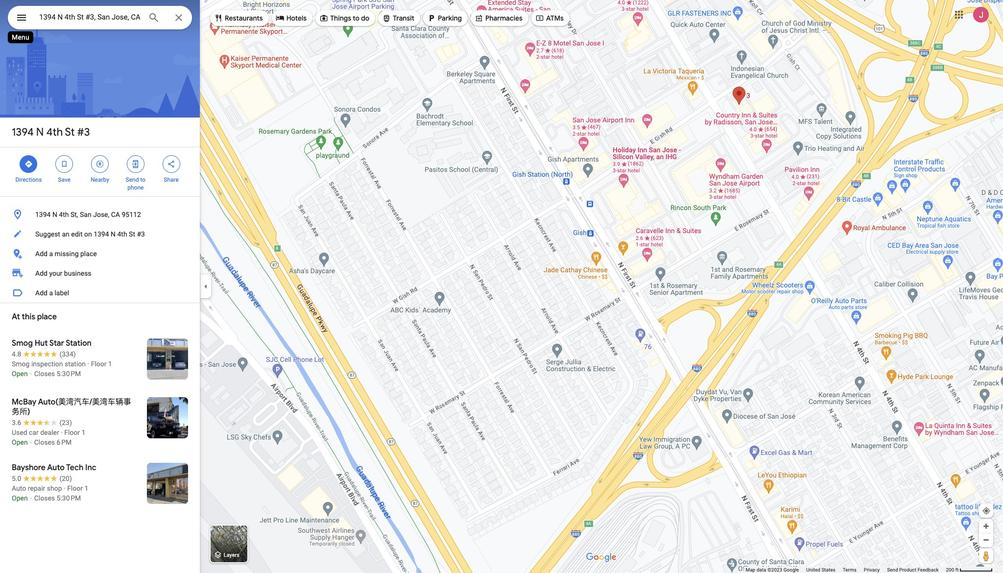 Task type: vqa. For each thing, say whether or not it's contained in the screenshot.
Bayshore's ⋅
yes



Task type: describe. For each thing, give the bounding box(es) containing it.
at this place
[[12, 312, 57, 322]]

send to phone
[[126, 176, 146, 191]]

product
[[900, 567, 917, 573]]

auto inside auto repair shop · floor 1 open ⋅ closes 5:30 pm
[[12, 485, 26, 492]]

to inside send to phone
[[140, 176, 146, 183]]

floor for station
[[91, 360, 107, 368]]

inspection
[[31, 360, 63, 368]]

add for add your business
[[35, 269, 47, 277]]

google account: james peterson  
(james.peterson1902@gmail.com) image
[[974, 7, 989, 22]]

hut
[[35, 339, 48, 348]]

directions
[[15, 176, 42, 183]]

⋅ for smog
[[29, 370, 32, 378]]

 things to do
[[320, 13, 370, 24]]

6 pm
[[57, 439, 72, 446]]

car
[[29, 429, 39, 437]]

feedback
[[918, 567, 939, 573]]

data
[[757, 567, 767, 573]]

st inside button
[[129, 230, 135, 238]]

actions for 1394 n 4th st #3 region
[[0, 147, 200, 196]]

privacy
[[864, 567, 880, 573]]

dealer
[[40, 429, 59, 437]]


[[167, 159, 176, 170]]

 restaurants
[[214, 13, 263, 24]]

smog inspection station · floor 1 open ⋅ closes 5:30 pm
[[12, 360, 112, 378]]

n inside button
[[111, 230, 116, 238]]

united states
[[807, 567, 836, 573]]


[[427, 13, 436, 24]]


[[60, 159, 69, 170]]

suggest an edit on 1394 n 4th st #3
[[35, 230, 145, 238]]

add a label button
[[0, 283, 200, 303]]

used
[[12, 429, 27, 437]]

add your business
[[35, 269, 91, 277]]

footer inside google maps element
[[746, 567, 946, 573]]

200 ft
[[946, 567, 959, 573]]

add a missing place
[[35, 250, 97, 258]]


[[535, 13, 544, 24]]

on
[[84, 230, 92, 238]]

edit
[[71, 230, 83, 238]]

show your location image
[[982, 507, 991, 515]]

add for add a label
[[35, 289, 47, 297]]

1394 n 4th st, san jose, ca 95112 button
[[0, 205, 200, 224]]

label
[[55, 289, 69, 297]]

parking
[[438, 14, 462, 23]]

· for station
[[87, 360, 89, 368]]

this
[[22, 312, 35, 322]]

1394 for 1394 n 4th st, san jose, ca 95112
[[35, 211, 51, 219]]

200
[[946, 567, 955, 573]]

3.6
[[12, 419, 21, 427]]

closes for auto
[[34, 494, 55, 502]]

show street view coverage image
[[979, 549, 994, 563]]

things
[[330, 14, 351, 23]]

auto repair shop · floor 1 open ⋅ closes 5:30 pm
[[12, 485, 88, 502]]

share
[[164, 176, 179, 183]]

务所)
[[12, 407, 30, 417]]

tech
[[66, 463, 83, 473]]

st,
[[71, 211, 78, 219]]

 transit
[[382, 13, 415, 24]]

do
[[361, 14, 370, 23]]

bayshore auto tech inc
[[12, 463, 96, 473]]


[[24, 159, 33, 170]]

 atms
[[535, 13, 564, 24]]

5.0
[[12, 475, 21, 483]]

ft
[[956, 567, 959, 573]]

1394 inside button
[[94, 230, 109, 238]]

san
[[80, 211, 91, 219]]

· for inc
[[64, 485, 65, 492]]

at
[[12, 312, 20, 322]]

0 horizontal spatial place
[[37, 312, 57, 322]]

privacy button
[[864, 567, 880, 573]]


[[382, 13, 391, 24]]

3.6 stars 23 reviews image
[[12, 418, 72, 428]]

united states button
[[807, 567, 836, 573]]


[[276, 13, 284, 24]]

⋅ for mcbay
[[29, 439, 32, 446]]

hotels
[[286, 14, 307, 23]]

0 vertical spatial auto
[[47, 463, 65, 473]]

open for smog hut star station
[[12, 370, 28, 378]]

business
[[64, 269, 91, 277]]

station
[[65, 360, 86, 368]]

floor for inc
[[67, 485, 83, 492]]

4th for st
[[46, 125, 63, 139]]

⋅ for bayshore
[[29, 494, 32, 502]]

mcbay
[[12, 397, 36, 407]]

0 horizontal spatial st
[[65, 125, 75, 139]]

floor inside used car dealer · floor 1 open ⋅ closes 6 pm
[[64, 429, 80, 437]]

n for st,
[[52, 211, 57, 219]]

repair
[[28, 485, 45, 492]]

save
[[58, 176, 71, 183]]

closes for hut
[[34, 370, 55, 378]]

(334)
[[59, 350, 76, 358]]

missing
[[55, 250, 79, 258]]

inc
[[85, 463, 96, 473]]

station
[[66, 339, 91, 348]]


[[214, 13, 223, 24]]



Task type: locate. For each thing, give the bounding box(es) containing it.
1 horizontal spatial n
[[52, 211, 57, 219]]

1 vertical spatial ·
[[61, 429, 63, 437]]

send for send to phone
[[126, 176, 139, 183]]

⋅ inside used car dealer · floor 1 open ⋅ closes 6 pm
[[29, 439, 32, 446]]

0 vertical spatial place
[[80, 250, 97, 258]]

5:30 pm for tech
[[57, 494, 81, 502]]

jose,
[[93, 211, 109, 219]]

0 vertical spatial 1
[[108, 360, 112, 368]]

n left st,
[[52, 211, 57, 219]]

· inside auto repair shop · floor 1 open ⋅ closes 5:30 pm
[[64, 485, 65, 492]]

closes
[[34, 370, 55, 378], [34, 439, 55, 446], [34, 494, 55, 502]]

⋅ down repair
[[29, 494, 32, 502]]

google
[[784, 567, 799, 573]]

open inside auto repair shop · floor 1 open ⋅ closes 5:30 pm
[[12, 494, 28, 502]]

· inside smog inspection station · floor 1 open ⋅ closes 5:30 pm
[[87, 360, 89, 368]]

open down 5.0
[[12, 494, 28, 502]]


[[320, 13, 328, 24]]

1 vertical spatial a
[[49, 289, 53, 297]]

0 vertical spatial 5:30 pm
[[57, 370, 81, 378]]

1 vertical spatial to
[[140, 176, 146, 183]]

floor inside auto repair shop · floor 1 open ⋅ closes 5:30 pm
[[67, 485, 83, 492]]

1 closes from the top
[[34, 370, 55, 378]]

0 vertical spatial ·
[[87, 360, 89, 368]]

open down used
[[12, 439, 28, 446]]

mcbay auto(美湾汽车/美湾车辆事 务所)
[[12, 397, 131, 417]]

suggest an edit on 1394 n 4th st #3 button
[[0, 224, 200, 244]]

add
[[35, 250, 47, 258], [35, 269, 47, 277], [35, 289, 47, 297]]

a inside button
[[49, 289, 53, 297]]

place right this
[[37, 312, 57, 322]]

send left product
[[887, 567, 898, 573]]

2 smog from the top
[[12, 360, 30, 368]]

layers
[[224, 552, 240, 559]]

smog up 4.8
[[12, 339, 33, 348]]

2 vertical spatial ·
[[64, 485, 65, 492]]

4th
[[46, 125, 63, 139], [59, 211, 69, 219], [117, 230, 127, 238]]

0 horizontal spatial 1394
[[12, 125, 34, 139]]

· down (20)
[[64, 485, 65, 492]]

1 vertical spatial n
[[52, 211, 57, 219]]

floor down (20)
[[67, 485, 83, 492]]

#3
[[77, 125, 90, 139], [137, 230, 145, 238]]

2 vertical spatial floor
[[67, 485, 83, 492]]

1 vertical spatial open
[[12, 439, 28, 446]]

add left label
[[35, 289, 47, 297]]

closes for auto(美湾汽车/美湾车辆事
[[34, 439, 55, 446]]

a for label
[[49, 289, 53, 297]]

1394 right on
[[94, 230, 109, 238]]

1 smog from the top
[[12, 339, 33, 348]]

to inside  things to do
[[353, 14, 360, 23]]

1394 n 4th st, san jose, ca 95112
[[35, 211, 141, 219]]

1 vertical spatial ⋅
[[29, 439, 32, 446]]

2 vertical spatial 1
[[84, 485, 88, 492]]

st down the '95112'
[[129, 230, 135, 238]]

2 vertical spatial ⋅
[[29, 494, 32, 502]]

2 ⋅ from the top
[[29, 439, 32, 446]]

your
[[49, 269, 62, 277]]

1 vertical spatial smog
[[12, 360, 30, 368]]

add inside add a missing place button
[[35, 250, 47, 258]]

2 vertical spatial 1394
[[94, 230, 109, 238]]

zoom out image
[[983, 536, 990, 544]]

· inside used car dealer · floor 1 open ⋅ closes 6 pm
[[61, 429, 63, 437]]

1 add from the top
[[35, 250, 47, 258]]

floor down the (23)
[[64, 429, 80, 437]]

1 vertical spatial add
[[35, 269, 47, 277]]

1394
[[12, 125, 34, 139], [35, 211, 51, 219], [94, 230, 109, 238]]

terms
[[843, 567, 857, 573]]

restaurants
[[225, 14, 263, 23]]

a left label
[[49, 289, 53, 297]]

0 vertical spatial st
[[65, 125, 75, 139]]

0 horizontal spatial n
[[36, 125, 44, 139]]

ca
[[111, 211, 120, 219]]

place
[[80, 250, 97, 258], [37, 312, 57, 322]]

1 vertical spatial auto
[[12, 485, 26, 492]]

1 open from the top
[[12, 370, 28, 378]]

1 vertical spatial 4th
[[59, 211, 69, 219]]

2 horizontal spatial ·
[[87, 360, 89, 368]]

0 vertical spatial closes
[[34, 370, 55, 378]]

3 open from the top
[[12, 494, 28, 502]]

1 horizontal spatial ·
[[64, 485, 65, 492]]

a
[[49, 250, 53, 258], [49, 289, 53, 297]]

1 vertical spatial send
[[887, 567, 898, 573]]

0 vertical spatial open
[[12, 370, 28, 378]]

1 horizontal spatial to
[[353, 14, 360, 23]]

 parking
[[427, 13, 462, 24]]

· right 'station'
[[87, 360, 89, 368]]

0 vertical spatial ⋅
[[29, 370, 32, 378]]

st
[[65, 125, 75, 139], [129, 230, 135, 238]]

states
[[822, 567, 836, 573]]

1394 up suggest
[[35, 211, 51, 219]]

⋅ down inspection
[[29, 370, 32, 378]]

a for missing
[[49, 250, 53, 258]]

0 vertical spatial 4th
[[46, 125, 63, 139]]

suggest
[[35, 230, 60, 238]]

an
[[62, 230, 69, 238]]

to up phone
[[140, 176, 146, 183]]

add your business link
[[0, 264, 200, 283]]

n up directions
[[36, 125, 44, 139]]

2 vertical spatial open
[[12, 494, 28, 502]]

0 vertical spatial #3
[[77, 125, 90, 139]]

1 vertical spatial closes
[[34, 439, 55, 446]]

·
[[87, 360, 89, 368], [61, 429, 63, 437], [64, 485, 65, 492]]

closes inside auto repair shop · floor 1 open ⋅ closes 5:30 pm
[[34, 494, 55, 502]]

smog down 4.8
[[12, 360, 30, 368]]

⋅ inside smog inspection station · floor 1 open ⋅ closes 5:30 pm
[[29, 370, 32, 378]]

send
[[126, 176, 139, 183], [887, 567, 898, 573]]

3 ⋅ from the top
[[29, 494, 32, 502]]

terms button
[[843, 567, 857, 573]]

1 horizontal spatial auto
[[47, 463, 65, 473]]

⋅ down "car"
[[29, 439, 32, 446]]

floor inside smog inspection station · floor 1 open ⋅ closes 5:30 pm
[[91, 360, 107, 368]]

send up phone
[[126, 176, 139, 183]]

2 vertical spatial add
[[35, 289, 47, 297]]

5:30 pm for star
[[57, 370, 81, 378]]

floor
[[91, 360, 107, 368], [64, 429, 80, 437], [67, 485, 83, 492]]

1 for inc
[[84, 485, 88, 492]]

footer containing map data ©2023 google
[[746, 567, 946, 573]]

n
[[36, 125, 44, 139], [52, 211, 57, 219], [111, 230, 116, 238]]

0 horizontal spatial send
[[126, 176, 139, 183]]

1394 for 1394 n 4th st #3
[[12, 125, 34, 139]]

1 5:30 pm from the top
[[57, 370, 81, 378]]

add down suggest
[[35, 250, 47, 258]]

2 open from the top
[[12, 439, 28, 446]]

1 horizontal spatial 1394
[[35, 211, 51, 219]]

atms
[[546, 14, 564, 23]]

2 vertical spatial n
[[111, 230, 116, 238]]

place inside button
[[80, 250, 97, 258]]

3 closes from the top
[[34, 494, 55, 502]]

1 inside auto repair shop · floor 1 open ⋅ closes 5:30 pm
[[84, 485, 88, 492]]

0 vertical spatial smog
[[12, 339, 33, 348]]

· up 6 pm
[[61, 429, 63, 437]]

add inside 'add a label' button
[[35, 289, 47, 297]]

n down ca
[[111, 230, 116, 238]]

map
[[746, 567, 756, 573]]

floor right 'station'
[[91, 360, 107, 368]]

1394 n 4th st #3 main content
[[0, 0, 200, 573]]

1 down inc
[[84, 485, 88, 492]]

1 horizontal spatial st
[[129, 230, 135, 238]]

closes down dealer
[[34, 439, 55, 446]]

#3 down the '95112'
[[137, 230, 145, 238]]

5:30 pm inside smog inspection station · floor 1 open ⋅ closes 5:30 pm
[[57, 370, 81, 378]]

1 vertical spatial 1
[[82, 429, 85, 437]]

send product feedback button
[[887, 567, 939, 573]]

0 vertical spatial 1394
[[12, 125, 34, 139]]

send inside button
[[887, 567, 898, 573]]

1 a from the top
[[49, 250, 53, 258]]

add a missing place button
[[0, 244, 200, 264]]

©2023
[[768, 567, 783, 573]]

2 a from the top
[[49, 289, 53, 297]]

1 vertical spatial 1394
[[35, 211, 51, 219]]

 pharmacies
[[475, 13, 523, 24]]

0 horizontal spatial ·
[[61, 429, 63, 437]]

bayshore
[[12, 463, 46, 473]]


[[131, 159, 140, 170]]

5:30 pm down 'shop'
[[57, 494, 81, 502]]

0 vertical spatial to
[[353, 14, 360, 23]]

0 vertical spatial add
[[35, 250, 47, 258]]

1394 up 
[[12, 125, 34, 139]]

open for bayshore auto tech inc
[[12, 494, 28, 502]]

send for send product feedback
[[887, 567, 898, 573]]

1 inside smog inspection station · floor 1 open ⋅ closes 5:30 pm
[[108, 360, 112, 368]]

pharmacies
[[486, 14, 523, 23]]

0 vertical spatial floor
[[91, 360, 107, 368]]

auto
[[47, 463, 65, 473], [12, 485, 26, 492]]

a inside button
[[49, 250, 53, 258]]

smog inside smog inspection station · floor 1 open ⋅ closes 5:30 pm
[[12, 360, 30, 368]]

none field inside 1394 n 4th st #3, san jose, ca 95112 field
[[39, 11, 140, 23]]

place down on
[[80, 250, 97, 258]]

4.8 stars 334 reviews image
[[12, 349, 76, 359]]

1
[[108, 360, 112, 368], [82, 429, 85, 437], [84, 485, 88, 492]]

google maps element
[[0, 0, 1003, 573]]

1 inside used car dealer · floor 1 open ⋅ closes 6 pm
[[82, 429, 85, 437]]

2 closes from the top
[[34, 439, 55, 446]]

n inside button
[[52, 211, 57, 219]]

0 vertical spatial n
[[36, 125, 44, 139]]

3 add from the top
[[35, 289, 47, 297]]

None field
[[39, 11, 140, 23]]

1 vertical spatial 5:30 pm
[[57, 494, 81, 502]]

2 vertical spatial closes
[[34, 494, 55, 502]]

star
[[49, 339, 64, 348]]

smog hut star station
[[12, 339, 91, 348]]

95112
[[122, 211, 141, 219]]

open inside smog inspection station · floor 1 open ⋅ closes 5:30 pm
[[12, 370, 28, 378]]

0 vertical spatial send
[[126, 176, 139, 183]]

2 vertical spatial 4th
[[117, 230, 127, 238]]

 button
[[8, 6, 35, 31]]

closes inside used car dealer · floor 1 open ⋅ closes 6 pm
[[34, 439, 55, 446]]

1 horizontal spatial place
[[80, 250, 97, 258]]

smog for smog inspection station · floor 1 open ⋅ closes 5:30 pm
[[12, 360, 30, 368]]

4th inside button
[[117, 230, 127, 238]]

footer
[[746, 567, 946, 573]]

add left your
[[35, 269, 47, 277]]

5:30 pm inside auto repair shop · floor 1 open ⋅ closes 5:30 pm
[[57, 494, 81, 502]]

1 horizontal spatial #3
[[137, 230, 145, 238]]

a left missing
[[49, 250, 53, 258]]

0 horizontal spatial #3
[[77, 125, 90, 139]]

1 down mcbay auto(美湾汽车/美湾车辆事 务所)
[[82, 429, 85, 437]]

1394 N 4th St #3, San Jose, CA 95112 field
[[8, 6, 192, 29]]

open down 4.8
[[12, 370, 28, 378]]

open inside used car dealer · floor 1 open ⋅ closes 6 pm
[[12, 439, 28, 446]]

⋅ inside auto repair shop · floor 1 open ⋅ closes 5:30 pm
[[29, 494, 32, 502]]

#3 up actions for 1394 n 4th st #3 region
[[77, 125, 90, 139]]

nearby
[[91, 176, 109, 183]]

st up 
[[65, 125, 75, 139]]

1 vertical spatial floor
[[64, 429, 80, 437]]

zoom in image
[[983, 523, 990, 530]]

auto down 5.0
[[12, 485, 26, 492]]

2 horizontal spatial n
[[111, 230, 116, 238]]

#3 inside button
[[137, 230, 145, 238]]

add inside add your business link
[[35, 269, 47, 277]]

(20)
[[59, 475, 72, 483]]

united
[[807, 567, 821, 573]]

to
[[353, 14, 360, 23], [140, 176, 146, 183]]

to left do
[[353, 14, 360, 23]]

collapse side panel image
[[200, 281, 211, 292]]

4th up 
[[46, 125, 63, 139]]

1 vertical spatial st
[[129, 230, 135, 238]]

send inside send to phone
[[126, 176, 139, 183]]

0 horizontal spatial to
[[140, 176, 146, 183]]

closes down repair
[[34, 494, 55, 502]]


[[16, 11, 27, 24]]

transit
[[393, 14, 415, 23]]

 search field
[[8, 6, 192, 31]]

1 vertical spatial #3
[[137, 230, 145, 238]]

5:30 pm down 'station'
[[57, 370, 81, 378]]


[[475, 13, 484, 24]]

add for add a missing place
[[35, 250, 47, 258]]

1 right 'station'
[[108, 360, 112, 368]]

1 for station
[[108, 360, 112, 368]]

n for st
[[36, 125, 44, 139]]

0 horizontal spatial auto
[[12, 485, 26, 492]]

(23)
[[59, 419, 72, 427]]

4th inside button
[[59, 211, 69, 219]]

 hotels
[[276, 13, 307, 24]]

open
[[12, 370, 28, 378], [12, 439, 28, 446], [12, 494, 28, 502]]

4th for st,
[[59, 211, 69, 219]]

1394 inside button
[[35, 211, 51, 219]]

auto(美湾汽车/美湾车辆事
[[38, 397, 131, 407]]

auto up (20)
[[47, 463, 65, 473]]

2 horizontal spatial 1394
[[94, 230, 109, 238]]

4th left st,
[[59, 211, 69, 219]]

smog for smog hut star station
[[12, 339, 33, 348]]


[[96, 159, 104, 170]]

shop
[[47, 485, 62, 492]]

send product feedback
[[887, 567, 939, 573]]

1 horizontal spatial send
[[887, 567, 898, 573]]

1 vertical spatial place
[[37, 312, 57, 322]]

5.0 stars 20 reviews image
[[12, 474, 72, 484]]

open for mcbay auto(美湾汽车/美湾车辆事 务所)
[[12, 439, 28, 446]]

2 5:30 pm from the top
[[57, 494, 81, 502]]

1 ⋅ from the top
[[29, 370, 32, 378]]

4.8
[[12, 350, 21, 358]]

closes inside smog inspection station · floor 1 open ⋅ closes 5:30 pm
[[34, 370, 55, 378]]

2 add from the top
[[35, 269, 47, 277]]

4th down ca
[[117, 230, 127, 238]]

closes down inspection
[[34, 370, 55, 378]]

0 vertical spatial a
[[49, 250, 53, 258]]

1394 n 4th st #3
[[12, 125, 90, 139]]

used car dealer · floor 1 open ⋅ closes 6 pm
[[12, 429, 85, 446]]



